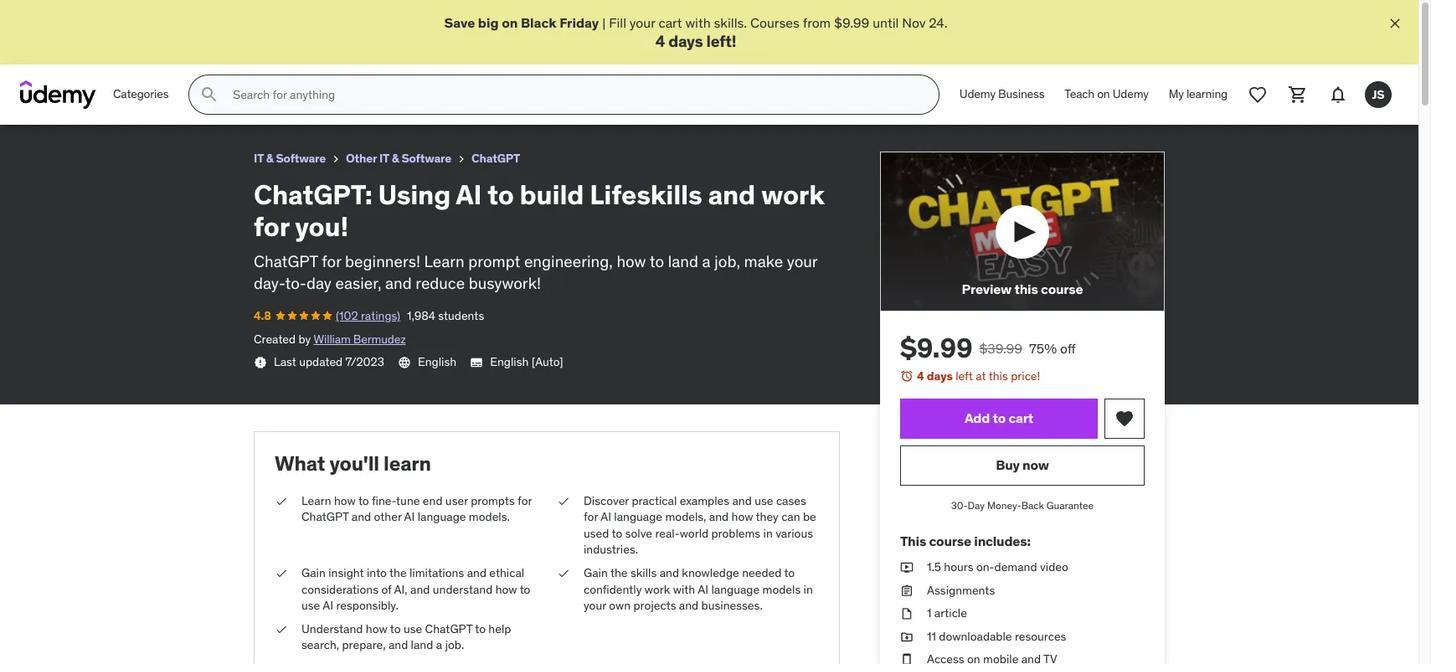 Task type: describe. For each thing, give the bounding box(es) containing it.
courses
[[750, 14, 800, 31]]

xsmall image left chatgpt link
[[455, 153, 468, 166]]

for left you!
[[254, 210, 289, 244]]

0 horizontal spatial this
[[989, 369, 1008, 384]]

money-
[[987, 499, 1022, 512]]

learning
[[1187, 87, 1228, 102]]

chatgpt: using ai to build lifeskills and work for you! chatgpt for beginners! learn prompt engineering, how to land a job, make your day-to-day easier, and reduce busywork!
[[254, 178, 825, 293]]

you'll
[[330, 450, 379, 476]]

how inside learn how to fine-tune end user prompts for chatgpt and other ai language models.
[[334, 493, 356, 508]]

chatgpt inside understand how to use chatgpt to help search, prepare, and land a job.
[[425, 621, 472, 636]]

a inside chatgpt: using ai to build lifeskills and work for you! chatgpt for beginners! learn prompt engineering, how to land a job, make your day-to-day easier, and reduce busywork!
[[702, 251, 711, 271]]

categories
[[113, 87, 169, 102]]

to down responsibly.
[[390, 621, 401, 636]]

to down lifeskills
[[650, 251, 664, 271]]

your inside chatgpt: using ai to build lifeskills and work for you! chatgpt for beginners! learn prompt engineering, how to land a job, make your day-to-day easier, and reduce busywork!
[[787, 251, 818, 271]]

1,984
[[407, 308, 435, 323]]

various
[[776, 526, 813, 541]]

user
[[445, 493, 468, 508]]

problems
[[711, 526, 761, 541]]

english [auto]
[[490, 354, 563, 369]]

easier,
[[335, 273, 381, 293]]

to inside learn how to fine-tune end user prompts for chatgpt and other ai language models.
[[358, 493, 369, 508]]

article
[[935, 606, 967, 621]]

1 vertical spatial 4
[[917, 369, 924, 384]]

and inside understand how to use chatgpt to help search, prepare, and land a job.
[[389, 638, 408, 653]]

and up understand
[[467, 565, 487, 580]]

models.
[[469, 509, 510, 524]]

prompts
[[471, 493, 515, 508]]

1.5
[[927, 559, 941, 575]]

assignments
[[927, 583, 995, 598]]

submit search image
[[200, 85, 220, 105]]

30-
[[951, 499, 968, 512]]

and right ai,
[[410, 582, 430, 597]]

teach on udemy link
[[1055, 75, 1159, 115]]

(102
[[336, 308, 358, 323]]

learn inside chatgpt: using ai to build lifeskills and work for you! chatgpt for beginners! learn prompt engineering, how to land a job, make your day-to-day easier, and reduce busywork!
[[424, 251, 465, 271]]

shopping cart with 0 items image
[[1288, 85, 1308, 105]]

75%
[[1029, 340, 1057, 357]]

guarantee
[[1047, 499, 1094, 512]]

xsmall image for 11 downloadable resources
[[900, 629, 914, 645]]

1 horizontal spatial on
[[1097, 87, 1110, 102]]

11
[[927, 629, 936, 644]]

skills
[[631, 565, 657, 580]]

and down "examples"
[[709, 509, 729, 524]]

your inside 'save big on black friday | fill your cart with skills. courses from $9.99 until nov 24. 4 days left!'
[[630, 14, 655, 31]]

a inside understand how to use chatgpt to help search, prepare, and land a job.
[[436, 638, 442, 653]]

world
[[680, 526, 709, 541]]

11 downloadable resources
[[927, 629, 1067, 644]]

use inside discover practical examples and use cases for ai language models, and how they can be used to solve real-world problems in various industries.
[[755, 493, 773, 508]]

1.5 hours on-demand video
[[927, 559, 1069, 575]]

nov
[[902, 14, 926, 31]]

udemy business link
[[950, 75, 1055, 115]]

teach on udemy
[[1065, 87, 1149, 102]]

xsmall image left other
[[329, 153, 343, 166]]

what you'll learn
[[275, 450, 431, 476]]

work inside chatgpt: using ai to build lifeskills and work for you! chatgpt for beginners! learn prompt engineering, how to land a job, make your day-to-day easier, and reduce busywork!
[[761, 178, 825, 212]]

this course includes:
[[900, 533, 1031, 549]]

includes:
[[974, 533, 1031, 549]]

save big on black friday | fill your cart with skills. courses from $9.99 until nov 24. 4 days left!
[[444, 14, 948, 51]]

of
[[381, 582, 392, 597]]

buy now
[[996, 457, 1049, 474]]

off
[[1060, 340, 1076, 357]]

chatgpt:
[[254, 178, 372, 212]]

to-
[[285, 273, 306, 293]]

students
[[438, 308, 484, 323]]

gain for gain insight into the limitations and ethical considerations of ai, and understand how to use ai responsibly.
[[302, 565, 326, 580]]

how inside understand how to use chatgpt to help search, prepare, and land a job.
[[366, 621, 388, 636]]

be
[[803, 509, 816, 524]]

practical
[[632, 493, 677, 508]]

0 horizontal spatial course
[[929, 533, 972, 549]]

my
[[1169, 87, 1184, 102]]

language inside discover practical examples and use cases for ai language models, and how they can be used to solve real-world problems in various industries.
[[614, 509, 663, 524]]

with for businesses.
[[673, 582, 695, 597]]

1
[[927, 606, 932, 621]]

businesses.
[[702, 598, 763, 613]]

into
[[367, 565, 387, 580]]

and right projects
[[679, 598, 699, 613]]

updated
[[299, 354, 343, 369]]

wishlist image
[[1115, 409, 1135, 429]]

insight
[[329, 565, 364, 580]]

using
[[378, 178, 451, 212]]

4 days left at this price!
[[917, 369, 1040, 384]]

how inside gain insight into the limitations and ethical considerations of ai, and understand how to use ai responsibly.
[[496, 582, 517, 597]]

ai inside discover practical examples and use cases for ai language models, and how they can be used to solve real-world problems in various industries.
[[601, 509, 611, 524]]

english for english
[[418, 354, 457, 369]]

other it & software link
[[346, 148, 451, 169]]

alarm image
[[900, 370, 914, 383]]

preview
[[962, 281, 1012, 298]]

ai inside gain insight into the limitations and ethical considerations of ai, and understand how to use ai responsibly.
[[323, 598, 333, 613]]

understand
[[302, 621, 363, 636]]

gain for gain the skills and knowledge needed to confidently work with ai language models in your own projects and businesses.
[[584, 565, 608, 580]]

engineering,
[[524, 251, 613, 271]]

created
[[254, 331, 296, 346]]

and down beginners!
[[385, 273, 412, 293]]

and inside learn how to fine-tune end user prompts for chatgpt and other ai language models.
[[352, 509, 371, 524]]

to left help
[[475, 621, 486, 636]]

your inside the gain the skills and knowledge needed to confidently work with ai language models in your own projects and businesses.
[[584, 598, 606, 613]]

buy now button
[[900, 446, 1145, 486]]

js
[[1372, 87, 1385, 102]]

language inside learn how to fine-tune end user prompts for chatgpt and other ai language models.
[[418, 509, 466, 524]]

limitations
[[410, 565, 464, 580]]

4.8
[[254, 308, 271, 323]]

language inside the gain the skills and knowledge needed to confidently work with ai language models in your own projects and businesses.
[[711, 582, 760, 597]]

to down chatgpt link
[[488, 178, 514, 212]]

left
[[956, 369, 973, 384]]

[auto]
[[532, 354, 563, 369]]

gain insight into the limitations and ethical considerations of ai, and understand how to use ai responsibly.
[[302, 565, 530, 613]]

1 horizontal spatial $9.99
[[900, 331, 973, 366]]

add to cart
[[965, 410, 1034, 427]]

1 vertical spatial days
[[927, 369, 953, 384]]

busywork!
[[469, 273, 541, 293]]

ratings)
[[361, 308, 400, 323]]

2 software from the left
[[402, 151, 451, 166]]

24.
[[929, 14, 948, 31]]

this
[[900, 533, 926, 549]]

gain the skills and knowledge needed to confidently work with ai language models in your own projects and businesses.
[[584, 565, 813, 613]]

day
[[968, 499, 985, 512]]

other it & software
[[346, 151, 451, 166]]

save
[[444, 14, 475, 31]]

xsmall image for discover
[[557, 493, 570, 509]]

to inside gain insight into the limitations and ethical considerations of ai, and understand how to use ai responsibly.
[[520, 582, 530, 597]]

xsmall image for learn
[[275, 493, 288, 509]]

in inside discover practical examples and use cases for ai language models, and how they can be used to solve real-world problems in various industries.
[[763, 526, 773, 541]]

my learning
[[1169, 87, 1228, 102]]

learn
[[384, 450, 431, 476]]

learn inside learn how to fine-tune end user prompts for chatgpt and other ai language models.
[[302, 493, 331, 508]]

other
[[374, 509, 402, 524]]

Search for anything text field
[[230, 81, 919, 109]]

understand
[[433, 582, 493, 597]]

friday
[[560, 14, 599, 31]]

2 it from the left
[[379, 151, 389, 166]]

the inside gain insight into the limitations and ethical considerations of ai, and understand how to use ai responsibly.
[[389, 565, 407, 580]]

cart inside 'save big on black friday | fill your cart with skills. courses from $9.99 until nov 24. 4 days left!'
[[659, 14, 682, 31]]



Task type: vqa. For each thing, say whether or not it's contained in the screenshot.
build
yes



Task type: locate. For each thing, give the bounding box(es) containing it.
2 gain from the left
[[584, 565, 608, 580]]

your down confidently
[[584, 598, 606, 613]]

knowledge
[[682, 565, 739, 580]]

how inside discover practical examples and use cases for ai language models, and how they can be used to solve real-world problems in various industries.
[[732, 509, 753, 524]]

with up left!
[[685, 14, 711, 31]]

2 horizontal spatial your
[[787, 251, 818, 271]]

2 english from the left
[[490, 354, 529, 369]]

chatgpt up job.
[[425, 621, 472, 636]]

how up problems
[[732, 509, 753, 524]]

the up confidently
[[611, 565, 628, 580]]

0 vertical spatial this
[[1015, 281, 1038, 298]]

1 horizontal spatial your
[[630, 14, 655, 31]]

language up businesses.
[[711, 582, 760, 597]]

and right prepare,
[[389, 638, 408, 653]]

prepare,
[[342, 638, 386, 653]]

udemy left business
[[960, 87, 996, 102]]

0 horizontal spatial it
[[254, 151, 264, 166]]

examples
[[680, 493, 730, 508]]

william bermudez link
[[314, 331, 406, 346]]

0 horizontal spatial land
[[411, 638, 433, 653]]

for up used
[[584, 509, 598, 524]]

english for english [auto]
[[490, 354, 529, 369]]

1 gain from the left
[[302, 565, 326, 580]]

gain
[[302, 565, 326, 580], [584, 565, 608, 580]]

udemy inside "link"
[[960, 87, 996, 102]]

2 vertical spatial your
[[584, 598, 606, 613]]

1 horizontal spatial gain
[[584, 565, 608, 580]]

1 vertical spatial on
[[1097, 87, 1110, 102]]

1 horizontal spatial learn
[[424, 251, 465, 271]]

gain inside gain insight into the limitations and ethical considerations of ai, and understand how to use ai responsibly.
[[302, 565, 326, 580]]

build
[[520, 178, 584, 212]]

to left fine-
[[358, 493, 369, 508]]

7/2023
[[346, 354, 384, 369]]

a left job.
[[436, 638, 442, 653]]

left!
[[706, 31, 736, 51]]

1 horizontal spatial this
[[1015, 281, 1038, 298]]

0 horizontal spatial on
[[502, 14, 518, 31]]

0 vertical spatial on
[[502, 14, 518, 31]]

& up chatgpt:
[[266, 151, 273, 166]]

days left left!
[[668, 31, 703, 51]]

1 horizontal spatial work
[[761, 178, 825, 212]]

xsmall image for gain the skills and knowledge needed to confidently work with ai language models in your own projects and businesses.
[[557, 565, 570, 582]]

chatgpt down what
[[302, 509, 349, 524]]

0 vertical spatial use
[[755, 493, 773, 508]]

0 vertical spatial 4
[[655, 31, 665, 51]]

reduce
[[416, 273, 465, 293]]

1 vertical spatial course
[[929, 533, 972, 549]]

how right engineering,
[[617, 251, 646, 271]]

xsmall image left the 1
[[900, 606, 914, 622]]

0 horizontal spatial english
[[418, 354, 457, 369]]

xsmall image
[[254, 356, 267, 369], [275, 493, 288, 509], [557, 493, 570, 509], [900, 559, 914, 576], [275, 565, 288, 582], [900, 583, 914, 599], [900, 652, 914, 664]]

my learning link
[[1159, 75, 1238, 115]]

xsmall image for 1 article
[[900, 606, 914, 622]]

course
[[1041, 281, 1083, 298], [929, 533, 972, 549]]

(102 ratings)
[[336, 308, 400, 323]]

bermudez
[[353, 331, 406, 346]]

0 horizontal spatial software
[[276, 151, 326, 166]]

1 vertical spatial learn
[[302, 493, 331, 508]]

ai down chatgpt link
[[456, 178, 482, 212]]

0 horizontal spatial udemy
[[960, 87, 996, 102]]

0 vertical spatial work
[[761, 178, 825, 212]]

work inside the gain the skills and knowledge needed to confidently work with ai language models in your own projects and businesses.
[[645, 582, 670, 597]]

xsmall image for understand how to use chatgpt to help search, prepare, and land a job.
[[275, 621, 288, 638]]

add
[[965, 410, 990, 427]]

0 vertical spatial a
[[702, 251, 711, 271]]

course up off
[[1041, 281, 1083, 298]]

gain inside the gain the skills and knowledge needed to confidently work with ai language models in your own projects and businesses.
[[584, 565, 608, 580]]

how inside chatgpt: using ai to build lifeskills and work for you! chatgpt for beginners! learn prompt engineering, how to land a job, make your day-to-day easier, and reduce busywork!
[[617, 251, 646, 271]]

this inside button
[[1015, 281, 1038, 298]]

until
[[873, 14, 899, 31]]

needed
[[742, 565, 782, 580]]

1 it from the left
[[254, 151, 264, 166]]

responsibly.
[[336, 598, 398, 613]]

|
[[602, 14, 606, 31]]

1 vertical spatial land
[[411, 638, 433, 653]]

xsmall image left search,
[[275, 621, 288, 638]]

4 right alarm 'image'
[[917, 369, 924, 384]]

to inside discover practical examples and use cases for ai language models, and how they can be used to solve real-world problems in various industries.
[[612, 526, 623, 541]]

1 udemy from the left
[[960, 87, 996, 102]]

black
[[521, 14, 557, 31]]

it right other
[[379, 151, 389, 166]]

preview this course
[[962, 281, 1083, 298]]

the up ai,
[[389, 565, 407, 580]]

make
[[744, 251, 783, 271]]

created by william bermudez
[[254, 331, 406, 346]]

can
[[782, 509, 800, 524]]

with down knowledge
[[673, 582, 695, 597]]

learn
[[424, 251, 465, 271], [302, 493, 331, 508]]

use inside understand how to use chatgpt to help search, prepare, and land a job.
[[404, 621, 422, 636]]

fine-
[[372, 493, 396, 508]]

0 horizontal spatial 4
[[655, 31, 665, 51]]

2 vertical spatial use
[[404, 621, 422, 636]]

0 vertical spatial your
[[630, 14, 655, 31]]

0 horizontal spatial the
[[389, 565, 407, 580]]

land left job.
[[411, 638, 433, 653]]

gain up considerations
[[302, 565, 326, 580]]

cart inside button
[[1009, 410, 1034, 427]]

language down end at the left of page
[[418, 509, 466, 524]]

software up chatgpt:
[[276, 151, 326, 166]]

wishlist image
[[1248, 85, 1268, 105]]

xsmall image for 1.5
[[900, 559, 914, 576]]

0 horizontal spatial use
[[302, 598, 320, 613]]

a
[[702, 251, 711, 271], [436, 638, 442, 653]]

and
[[708, 178, 755, 212], [385, 273, 412, 293], [732, 493, 752, 508], [352, 509, 371, 524], [709, 509, 729, 524], [467, 565, 487, 580], [660, 565, 679, 580], [410, 582, 430, 597], [679, 598, 699, 613], [389, 638, 408, 653]]

1 vertical spatial this
[[989, 369, 1008, 384]]

for inside discover practical examples and use cases for ai language models, and how they can be used to solve real-world problems in various industries.
[[584, 509, 598, 524]]

ai down knowledge
[[698, 582, 709, 597]]

$9.99 inside 'save big on black friday | fill your cart with skills. courses from $9.99 until nov 24. 4 days left!'
[[834, 14, 870, 31]]

2 & from the left
[[392, 151, 399, 166]]

1 horizontal spatial software
[[402, 151, 451, 166]]

chatgpt inside learn how to fine-tune end user prompts for chatgpt and other ai language models.
[[302, 509, 349, 524]]

chatgpt up "build"
[[472, 151, 520, 166]]

2 udemy from the left
[[1113, 87, 1149, 102]]

on right big
[[502, 14, 518, 31]]

beginners!
[[345, 251, 420, 271]]

william
[[314, 331, 351, 346]]

with inside the gain the skills and knowledge needed to confidently work with ai language models in your own projects and businesses.
[[673, 582, 695, 597]]

course inside button
[[1041, 281, 1083, 298]]

in inside the gain the skills and knowledge needed to confidently work with ai language models in your own projects and businesses.
[[804, 582, 813, 597]]

at
[[976, 369, 986, 384]]

on-
[[977, 559, 995, 575]]

1 horizontal spatial in
[[804, 582, 813, 597]]

to up "industries."
[[612, 526, 623, 541]]

to right add
[[993, 410, 1006, 427]]

days left 'left'
[[927, 369, 953, 384]]

0 horizontal spatial days
[[668, 31, 703, 51]]

use up 'understand'
[[302, 598, 320, 613]]

0 vertical spatial learn
[[424, 251, 465, 271]]

land left "job,"
[[668, 251, 698, 271]]

other
[[346, 151, 377, 166]]

2 horizontal spatial use
[[755, 493, 773, 508]]

1 horizontal spatial a
[[702, 251, 711, 271]]

1 horizontal spatial &
[[392, 151, 399, 166]]

ai,
[[394, 582, 408, 597]]

4 inside 'save big on black friday | fill your cart with skills. courses from $9.99 until nov 24. 4 days left!'
[[655, 31, 665, 51]]

the
[[389, 565, 407, 580], [611, 565, 628, 580]]

demand
[[995, 559, 1037, 575]]

days inside 'save big on black friday | fill your cart with skills. courses from $9.99 until nov 24. 4 days left!'
[[668, 31, 703, 51]]

xsmall image for gain
[[275, 565, 288, 582]]

0 vertical spatial with
[[685, 14, 711, 31]]

1 vertical spatial your
[[787, 251, 818, 271]]

$9.99 $39.99 75% off
[[900, 331, 1076, 366]]

0 horizontal spatial &
[[266, 151, 273, 166]]

gain up confidently
[[584, 565, 608, 580]]

job,
[[715, 251, 740, 271]]

use inside gain insight into the limitations and ethical considerations of ai, and understand how to use ai responsibly.
[[302, 598, 320, 613]]

2 the from the left
[[611, 565, 628, 580]]

closed captions image
[[470, 356, 483, 369]]

lifeskills
[[590, 178, 702, 212]]

1 & from the left
[[266, 151, 273, 166]]

1 vertical spatial use
[[302, 598, 320, 613]]

real-
[[655, 526, 680, 541]]

0 horizontal spatial your
[[584, 598, 606, 613]]

4 left left!
[[655, 31, 665, 51]]

0 vertical spatial $9.99
[[834, 14, 870, 31]]

0 horizontal spatial $9.99
[[834, 14, 870, 31]]

course language image
[[398, 356, 411, 369]]

1 horizontal spatial cart
[[1009, 410, 1034, 427]]

xsmall image
[[329, 153, 343, 166], [455, 153, 468, 166], [557, 565, 570, 582], [900, 606, 914, 622], [275, 621, 288, 638], [900, 629, 914, 645]]

back
[[1022, 499, 1044, 512]]

how down what you'll learn
[[334, 493, 356, 508]]

0 horizontal spatial a
[[436, 638, 442, 653]]

0 vertical spatial course
[[1041, 281, 1083, 298]]

by
[[299, 331, 311, 346]]

the inside the gain the skills and knowledge needed to confidently work with ai language models in your own projects and businesses.
[[611, 565, 628, 580]]

ai inside learn how to fine-tune end user prompts for chatgpt and other ai language models.
[[404, 509, 415, 524]]

with for days
[[685, 14, 711, 31]]

on right teach
[[1097, 87, 1110, 102]]

how up prepare,
[[366, 621, 388, 636]]

1 horizontal spatial use
[[404, 621, 422, 636]]

in right models
[[804, 582, 813, 597]]

models,
[[665, 509, 706, 524]]

0 vertical spatial cart
[[659, 14, 682, 31]]

and up problems
[[732, 493, 752, 508]]

for up day
[[322, 251, 341, 271]]

xsmall image left 11
[[900, 629, 914, 645]]

resources
[[1015, 629, 1067, 644]]

for right "prompts" at bottom
[[518, 493, 532, 508]]

2 horizontal spatial language
[[711, 582, 760, 597]]

0 horizontal spatial in
[[763, 526, 773, 541]]

0 horizontal spatial language
[[418, 509, 466, 524]]

and left the other
[[352, 509, 371, 524]]

help
[[489, 621, 511, 636]]

fill
[[609, 14, 626, 31]]

udemy image
[[20, 81, 96, 109]]

work up projects
[[645, 582, 670, 597]]

to inside button
[[993, 410, 1006, 427]]

understand how to use chatgpt to help search, prepare, and land a job.
[[302, 621, 511, 653]]

day
[[306, 273, 332, 293]]

0 horizontal spatial work
[[645, 582, 670, 597]]

0 vertical spatial land
[[668, 251, 698, 271]]

how down ethical in the left bottom of the page
[[496, 582, 517, 597]]

for inside learn how to fine-tune end user prompts for chatgpt and other ai language models.
[[518, 493, 532, 508]]

english right closed captions image
[[490, 354, 529, 369]]

1 horizontal spatial english
[[490, 354, 529, 369]]

land inside understand how to use chatgpt to help search, prepare, and land a job.
[[411, 638, 433, 653]]

and right skills
[[660, 565, 679, 580]]

in down they
[[763, 526, 773, 541]]

1 software from the left
[[276, 151, 326, 166]]

work
[[761, 178, 825, 212], [645, 582, 670, 597]]

teach
[[1065, 87, 1095, 102]]

1 vertical spatial with
[[673, 582, 695, 597]]

land
[[668, 251, 698, 271], [411, 638, 433, 653]]

use down gain insight into the limitations and ethical considerations of ai, and understand how to use ai responsibly.
[[404, 621, 422, 636]]

work up make
[[761, 178, 825, 212]]

learn how to fine-tune end user prompts for chatgpt and other ai language models.
[[302, 493, 532, 524]]

land inside chatgpt: using ai to build lifeskills and work for you! chatgpt for beginners! learn prompt engineering, how to land a job, make your day-to-day easier, and reduce busywork!
[[668, 251, 698, 271]]

to up models
[[784, 565, 795, 580]]

you!
[[295, 210, 348, 244]]

udemy left my
[[1113, 87, 1149, 102]]

1 horizontal spatial 4
[[917, 369, 924, 384]]

1 vertical spatial work
[[645, 582, 670, 597]]

business
[[998, 87, 1045, 102]]

ai down the tune
[[404, 509, 415, 524]]

ai inside the gain the skills and knowledge needed to confidently work with ai language models in your own projects and businesses.
[[698, 582, 709, 597]]

1 vertical spatial a
[[436, 638, 442, 653]]

0 vertical spatial in
[[763, 526, 773, 541]]

on inside 'save big on black friday | fill your cart with skills. courses from $9.99 until nov 24. 4 days left!'
[[502, 14, 518, 31]]

chatgpt link
[[472, 148, 520, 169]]

english
[[418, 354, 457, 369], [490, 354, 529, 369]]

and up "job,"
[[708, 178, 755, 212]]

0 horizontal spatial gain
[[302, 565, 326, 580]]

1 english from the left
[[418, 354, 457, 369]]

$9.99 left until
[[834, 14, 870, 31]]

last updated 7/2023
[[274, 354, 384, 369]]

1 horizontal spatial days
[[927, 369, 953, 384]]

to inside the gain the skills and knowledge needed to confidently work with ai language models in your own projects and businesses.
[[784, 565, 795, 580]]

1 the from the left
[[389, 565, 407, 580]]

ai down considerations
[[323, 598, 333, 613]]

course up hours
[[929, 533, 972, 549]]

chatgpt inside chatgpt: using ai to build lifeskills and work for you! chatgpt for beginners! learn prompt engineering, how to land a job, make your day-to-day easier, and reduce busywork!
[[254, 251, 318, 271]]

30-day money-back guarantee
[[951, 499, 1094, 512]]

1 horizontal spatial the
[[611, 565, 628, 580]]

$9.99 up 'left'
[[900, 331, 973, 366]]

with
[[685, 14, 711, 31], [673, 582, 695, 597]]

a left "job,"
[[702, 251, 711, 271]]

use up they
[[755, 493, 773, 508]]

language up solve
[[614, 509, 663, 524]]

your right make
[[787, 251, 818, 271]]

0 horizontal spatial cart
[[659, 14, 682, 31]]

job.
[[445, 638, 464, 653]]

it & software
[[254, 151, 326, 166]]

1 horizontal spatial language
[[614, 509, 663, 524]]

with inside 'save big on black friday | fill your cart with skills. courses from $9.99 until nov 24. 4 days left!'
[[685, 14, 711, 31]]

prompt
[[468, 251, 520, 271]]

your right fill
[[630, 14, 655, 31]]

learn down what
[[302, 493, 331, 508]]

0 vertical spatial days
[[668, 31, 703, 51]]

1 vertical spatial in
[[804, 582, 813, 597]]

cart down the price!
[[1009, 410, 1034, 427]]

ai inside chatgpt: using ai to build lifeskills and work for you! chatgpt for beginners! learn prompt engineering, how to land a job, make your day-to-day easier, and reduce busywork!
[[456, 178, 482, 212]]

close image
[[1387, 15, 1404, 32]]

ai down "discover"
[[601, 509, 611, 524]]

software up using
[[402, 151, 451, 166]]

day-
[[254, 273, 285, 293]]

chatgpt up to-
[[254, 251, 318, 271]]

xsmall image for last
[[254, 356, 267, 369]]

big
[[478, 14, 499, 31]]

cart right fill
[[659, 14, 682, 31]]

1 horizontal spatial course
[[1041, 281, 1083, 298]]

this
[[1015, 281, 1038, 298], [989, 369, 1008, 384]]

to down ethical in the left bottom of the page
[[520, 582, 530, 597]]

this right at
[[989, 369, 1008, 384]]

1 horizontal spatial it
[[379, 151, 389, 166]]

xsmall image left confidently
[[557, 565, 570, 582]]

add to cart button
[[900, 399, 1098, 439]]

solve
[[625, 526, 652, 541]]

1 vertical spatial $9.99
[[900, 331, 973, 366]]

1 vertical spatial cart
[[1009, 410, 1034, 427]]

english right course language icon
[[418, 354, 457, 369]]

this right preview
[[1015, 281, 1038, 298]]

0 horizontal spatial learn
[[302, 493, 331, 508]]

udemy business
[[960, 87, 1045, 102]]

1,984 students
[[407, 308, 484, 323]]

udemy
[[960, 87, 996, 102], [1113, 87, 1149, 102]]

it up chatgpt:
[[254, 151, 264, 166]]

1 horizontal spatial udemy
[[1113, 87, 1149, 102]]

categories button
[[103, 75, 179, 115]]

learn up reduce
[[424, 251, 465, 271]]

notifications image
[[1328, 85, 1348, 105]]

1 horizontal spatial land
[[668, 251, 698, 271]]

1 article
[[927, 606, 967, 621]]

& right other
[[392, 151, 399, 166]]



